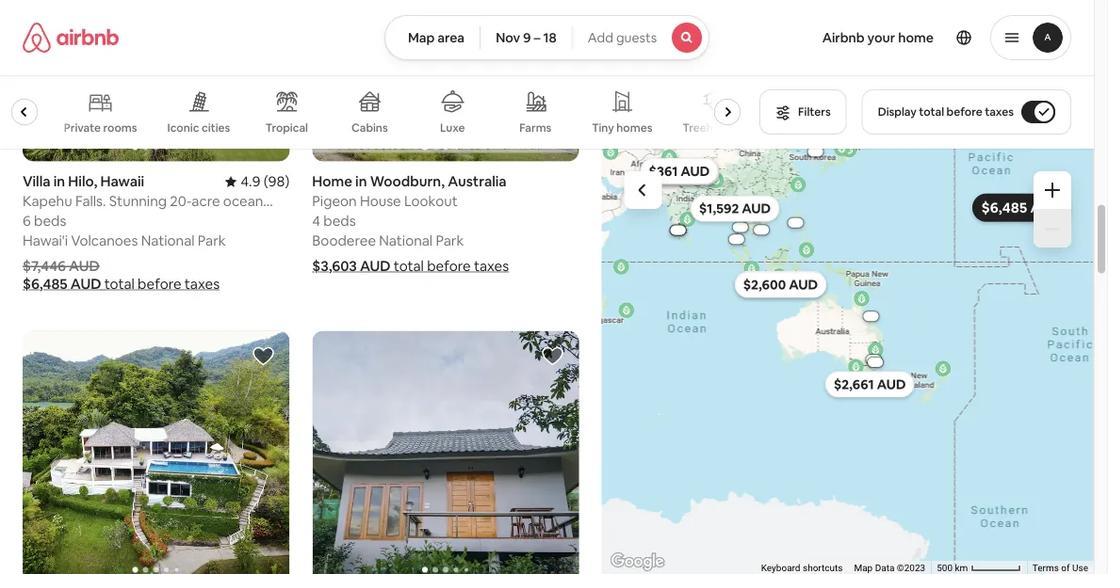 Task type: describe. For each thing, give the bounding box(es) containing it.
beds inside home in woodburn, australia pigeon house lookout 4 beds booderee national park $3,603 aud total before taxes
[[323, 212, 356, 230]]

$361 aud button
[[641, 158, 718, 184]]

add to wishlist: hotel in phang-nga, thailand image
[[252, 345, 274, 368]]

iconic cities
[[168, 120, 231, 135]]

hilo,
[[68, 172, 97, 191]]

keyboard
[[761, 563, 800, 574]]

none search field containing map area
[[384, 15, 710, 60]]

add guests button
[[572, 15, 710, 60]]

$1,501 aud
[[802, 149, 830, 155]]

australia
[[448, 172, 507, 191]]

hawai'i
[[23, 232, 68, 250]]

luxe
[[440, 121, 466, 135]]

6
[[23, 212, 31, 230]]

terms
[[1033, 563, 1059, 574]]

nov 9 – 18 button
[[480, 15, 573, 60]]

$163 aud button
[[641, 158, 719, 185]]

guests
[[616, 29, 657, 46]]

map for map area
[[408, 29, 435, 46]]

taxes inside button
[[985, 105, 1014, 119]]

total inside home in woodburn, australia pigeon house lookout 4 beds booderee national park $3,603 aud total before taxes
[[394, 257, 424, 276]]

$5,101 aud button
[[659, 226, 697, 235]]

woodburn,
[[370, 172, 445, 191]]

beds inside 6 beds hawai'i volcanoes national park $7,446 aud $6,485 aud total before taxes
[[34, 212, 66, 230]]

of
[[1061, 563, 1070, 574]]

homes
[[617, 121, 653, 135]]

iconic
[[168, 120, 200, 135]]

villa
[[23, 172, 51, 191]]

4.9
[[240, 172, 260, 191]]

$2,467 aud button
[[735, 271, 826, 297]]

taxes inside 6 beds hawai'i volcanoes national park $7,446 aud $6,485 aud total before taxes
[[185, 275, 220, 293]]

500
[[937, 563, 953, 574]]

rooms
[[104, 121, 138, 135]]

$2,661 aud button
[[825, 372, 915, 398]]

add guests
[[588, 29, 657, 46]]

4
[[312, 212, 320, 230]]

airbnb your home
[[822, 29, 934, 46]]

google map
showing 20 stays. region
[[602, 141, 1094, 575]]

$213,200 aud
[[854, 314, 889, 320]]

national inside home in woodburn, australia pigeon house lookout 4 beds booderee national park $3,603 aud total before taxes
[[379, 232, 433, 250]]

terms of use link
[[1033, 563, 1088, 574]]

$6,485 aud inside 6 beds hawai'i volcanoes national park $7,446 aud $6,485 aud total before taxes
[[23, 275, 101, 293]]

house
[[360, 192, 401, 211]]

$3,603 aud inside button
[[861, 360, 890, 366]]

terms of use
[[1033, 563, 1088, 574]]

villa in hilo, hawaii
[[23, 172, 144, 191]]

tropical
[[266, 121, 309, 135]]

$361 aud
[[649, 163, 710, 180]]

booderee
[[312, 232, 376, 250]]

google image
[[606, 550, 669, 575]]

hawaii
[[100, 172, 144, 191]]

before inside 6 beds hawai'i volcanoes national park $7,446 aud $6,485 aud total before taxes
[[138, 275, 181, 293]]

$1,501 aud button
[[797, 147, 835, 157]]

4.9 out of 5 average rating,  98 reviews image
[[225, 172, 290, 191]]

$6,485 aud button
[[973, 194, 1071, 222]]

500 km button
[[931, 562, 1027, 575]]

$3,603 aud button
[[857, 358, 894, 367]]

(98)
[[264, 172, 290, 191]]

$19,228 aud
[[721, 237, 753, 243]]

before inside display total before taxes button
[[947, 105, 982, 119]]

cabins
[[352, 121, 388, 135]]

4.9 (98)
[[240, 172, 290, 191]]

park inside home in woodburn, australia pigeon house lookout 4 beds booderee national park $3,603 aud total before taxes
[[436, 232, 464, 250]]

airbnb
[[822, 29, 865, 46]]

your
[[867, 29, 895, 46]]

national inside 6 beds hawai'i volcanoes national park $7,446 aud $6,485 aud total before taxes
[[141, 232, 195, 250]]

6 beds hawai'i volcanoes national park $7,446 aud $6,485 aud total before taxes
[[23, 212, 226, 293]]

$6,485 aud inside button
[[982, 199, 1062, 217]]

©2023
[[897, 563, 925, 574]]

zoom out image
[[1045, 221, 1060, 236]]



Task type: locate. For each thing, give the bounding box(es) containing it.
tiny
[[592, 121, 615, 135]]

farms
[[520, 121, 552, 135]]

$6,485 aud down "hawai'i"
[[23, 275, 101, 293]]

in inside home in woodburn, australia pigeon house lookout 4 beds booderee national park $3,603 aud total before taxes
[[355, 172, 367, 191]]

$1,592 aud button
[[691, 196, 780, 222]]

1 vertical spatial $3,603 aud
[[861, 360, 890, 366]]

1 park from the left
[[198, 232, 226, 250]]

filters button
[[760, 90, 847, 135]]

nov 9 – 18
[[496, 29, 557, 46]]

$6,485 aud down the zoom in image
[[982, 199, 1062, 217]]

shortcuts
[[803, 563, 843, 574]]

$3,603 aud inside home in woodburn, australia pigeon house lookout 4 beds booderee national park $3,603 aud total before taxes
[[312, 257, 391, 276]]

park
[[198, 232, 226, 250], [436, 232, 464, 250]]

$3,603 aud
[[312, 257, 391, 276], [861, 360, 890, 366]]

before inside home in woodburn, australia pigeon house lookout 4 beds booderee national park $3,603 aud total before taxes
[[427, 257, 471, 276]]

500 km
[[937, 563, 970, 574]]

before down lookout
[[427, 257, 471, 276]]

$213,200 aud button
[[852, 312, 890, 321]]

in for woodburn,
[[355, 172, 367, 191]]

0 horizontal spatial park
[[198, 232, 226, 250]]

$3,603 aud down "booderee"
[[312, 257, 391, 276]]

national right volcanoes
[[141, 232, 195, 250]]

0 horizontal spatial before
[[138, 275, 181, 293]]

1 in from the left
[[54, 172, 65, 191]]

18
[[543, 29, 557, 46]]

$1,592 aud
[[699, 200, 771, 217]]

2 horizontal spatial before
[[947, 105, 982, 119]]

in for hilo,
[[54, 172, 65, 191]]

$9,346 aud button
[[777, 218, 815, 228]]

private rooms
[[64, 121, 138, 135]]

$343 aud
[[649, 164, 711, 181]]

taxes inside home in woodburn, australia pigeon house lookout 4 beds booderee national park $3,603 aud total before taxes
[[474, 257, 509, 276]]

2 in from the left
[[355, 172, 367, 191]]

group containing iconic cities
[[0, 75, 748, 149]]

beds
[[34, 212, 66, 230], [323, 212, 356, 230]]

park down 4.9 out of 5 average rating,  98 reviews image
[[198, 232, 226, 250]]

$2,661 aud
[[834, 376, 906, 393]]

home in woodburn, australia pigeon house lookout 4 beds booderee national park $3,603 aud total before taxes
[[312, 172, 509, 276]]

0 horizontal spatial national
[[141, 232, 195, 250]]

before down volcanoes
[[138, 275, 181, 293]]

map area
[[408, 29, 465, 46]]

0 horizontal spatial beds
[[34, 212, 66, 230]]

0 vertical spatial $3,603 aud
[[312, 257, 391, 276]]

map data ©2023
[[854, 563, 925, 574]]

1 horizontal spatial $6,485 aud
[[982, 199, 1062, 217]]

display total before taxes
[[878, 105, 1014, 119]]

data
[[875, 563, 895, 574]]

1 horizontal spatial in
[[355, 172, 367, 191]]

1 horizontal spatial national
[[379, 232, 433, 250]]

map left area
[[408, 29, 435, 46]]

volcanoes
[[71, 232, 138, 250]]

before right display
[[947, 105, 982, 119]]

add
[[588, 29, 613, 46]]

keyboard shortcuts
[[761, 563, 843, 574]]

$343 aud button
[[640, 159, 720, 186]]

total inside display total before taxes button
[[919, 105, 944, 119]]

before
[[947, 105, 982, 119], [427, 257, 471, 276], [138, 275, 181, 293]]

beds up "booderee"
[[323, 212, 356, 230]]

1 horizontal spatial map
[[854, 563, 873, 574]]

0 vertical spatial $6,485 aud
[[982, 199, 1062, 217]]

None search field
[[384, 15, 710, 60]]

in up the house
[[355, 172, 367, 191]]

in right villa
[[54, 172, 65, 191]]

1 national from the left
[[141, 232, 195, 250]]

pigeon
[[312, 192, 357, 211]]

2 beds from the left
[[323, 212, 356, 230]]

2 park from the left
[[436, 232, 464, 250]]

$9,346 aud
[[781, 220, 811, 226]]

$19,228 aud button
[[718, 235, 756, 244]]

national down lookout
[[379, 232, 433, 250]]

1 vertical spatial $6,485 aud
[[23, 275, 101, 293]]

area
[[437, 29, 465, 46]]

1 beds from the left
[[34, 212, 66, 230]]

$2,600 aud
[[743, 277, 818, 294]]

treehouses
[[683, 121, 745, 135]]

total inside 6 beds hawai'i volcanoes national park $7,446 aud $6,485 aud total before taxes
[[104, 275, 135, 293]]

map left data
[[854, 563, 873, 574]]

lookout
[[404, 192, 458, 211]]

national
[[141, 232, 195, 250], [379, 232, 433, 250]]

1 vertical spatial map
[[854, 563, 873, 574]]

$2,600 aud button
[[735, 272, 827, 298]]

map inside button
[[408, 29, 435, 46]]

cities
[[202, 120, 231, 135]]

group
[[23, 0, 290, 162], [0, 75, 748, 149], [23, 331, 290, 575], [312, 331, 579, 575]]

km
[[955, 563, 968, 574]]

map area button
[[384, 15, 481, 60]]

home
[[898, 29, 934, 46]]

–
[[534, 29, 540, 46]]

airbnb your home link
[[811, 18, 945, 57]]

2 horizontal spatial taxes
[[985, 105, 1014, 119]]

2 national from the left
[[379, 232, 433, 250]]

filters
[[798, 105, 831, 119]]

$5,101 aud
[[664, 227, 692, 234]]

total down volcanoes
[[104, 275, 135, 293]]

0 horizontal spatial $6,485 aud
[[23, 275, 101, 293]]

nov
[[496, 29, 520, 46]]

0 vertical spatial map
[[408, 29, 435, 46]]

total down lookout
[[394, 257, 424, 276]]

add to wishlist: farm stay in mok cham pae, thailand image
[[541, 345, 564, 368]]

0 horizontal spatial taxes
[[185, 275, 220, 293]]

taxes
[[985, 105, 1014, 119], [474, 257, 509, 276], [185, 275, 220, 293]]

$6,485 aud
[[982, 199, 1062, 217], [23, 275, 101, 293]]

1 horizontal spatial beds
[[323, 212, 356, 230]]

total
[[919, 105, 944, 119], [394, 257, 424, 276], [104, 275, 135, 293]]

0 horizontal spatial map
[[408, 29, 435, 46]]

beds up "hawai'i"
[[34, 212, 66, 230]]

1 horizontal spatial total
[[394, 257, 424, 276]]

1 horizontal spatial park
[[436, 232, 464, 250]]

park down lookout
[[436, 232, 464, 250]]

tiny homes
[[592, 121, 653, 135]]

map for map data ©2023
[[854, 563, 873, 574]]

profile element
[[732, 0, 1071, 75]]

$7,446 aud
[[23, 257, 100, 276]]

$163 aud
[[650, 163, 711, 180]]

1 horizontal spatial taxes
[[474, 257, 509, 276]]

in
[[54, 172, 65, 191], [355, 172, 367, 191]]

$2,467 aud
[[744, 276, 818, 293]]

map
[[408, 29, 435, 46], [854, 563, 873, 574]]

$3,603 aud up $2,661 aud
[[861, 360, 890, 366]]

total right display
[[919, 105, 944, 119]]

zoom in image
[[1045, 183, 1060, 198]]

9
[[523, 29, 531, 46]]

0 horizontal spatial in
[[54, 172, 65, 191]]

2 horizontal spatial total
[[919, 105, 944, 119]]

0 horizontal spatial $3,603 aud
[[312, 257, 391, 276]]

1 horizontal spatial $3,603 aud
[[861, 360, 890, 366]]

1 horizontal spatial before
[[427, 257, 471, 276]]

park inside 6 beds hawai'i volcanoes national park $7,446 aud $6,485 aud total before taxes
[[198, 232, 226, 250]]

display total before taxes button
[[862, 90, 1071, 135]]

display
[[878, 105, 917, 119]]

keyboard shortcuts button
[[761, 562, 843, 575]]

0 horizontal spatial total
[[104, 275, 135, 293]]

private
[[64, 121, 101, 135]]

use
[[1072, 563, 1088, 574]]

home
[[312, 172, 352, 191]]



Task type: vqa. For each thing, say whether or not it's contained in the screenshot.
They'Re
no



